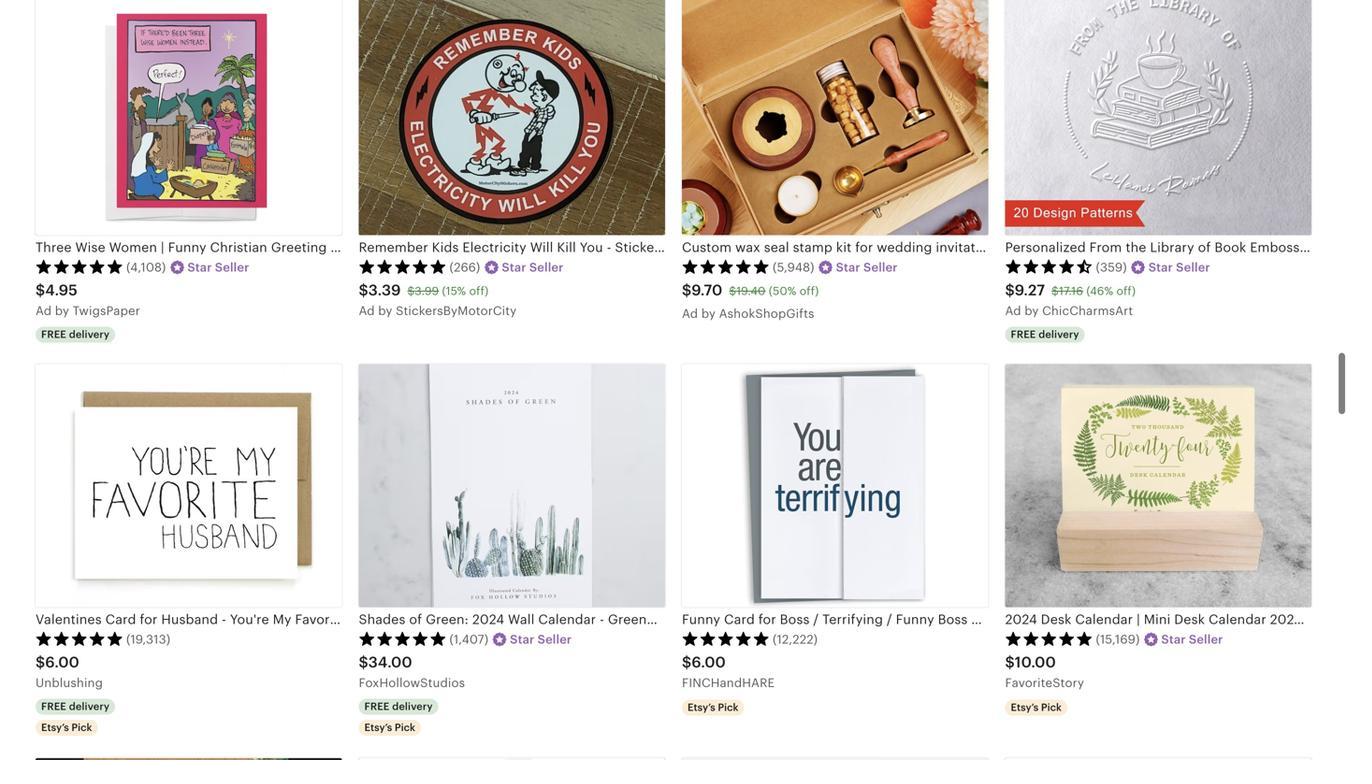 Task type: vqa. For each thing, say whether or not it's contained in the screenshot.
THE PICK
yes



Task type: describe. For each thing, give the bounding box(es) containing it.
three wise women | funny christian greeting card | available as single greeting card or set | 100% recycled paper image
[[36, 0, 342, 235]]

my
[[273, 613, 292, 628]]

4.95
[[45, 282, 78, 299]]

personalized from the library of book embosser, custom book stamp,library embosser,ex libris book lover gift image
[[1006, 0, 1312, 235]]

etsy's pick for 10.00
[[1011, 702, 1062, 714]]

6.00 for $ 6.00 finchandhare
[[692, 655, 726, 672]]

y down 9.70 in the top of the page
[[709, 307, 716, 321]]

5 out of 5 stars image for (1,407)
[[359, 632, 447, 647]]

$ 34.00 foxhollowstudios
[[359, 655, 465, 691]]

b down 9.70 in the top of the page
[[702, 307, 710, 321]]

pick down 'favoritestory'
[[1042, 702, 1062, 714]]

(4,108)
[[126, 261, 166, 275]]

star for (266)
[[502, 261, 527, 275]]

4.5 out of 5 stars image
[[1006, 259, 1094, 274]]

etsy's down 'favoritestory'
[[1011, 702, 1039, 714]]

10.00
[[1015, 655, 1057, 672]]

favoritestory
[[1006, 677, 1085, 691]]

3.99
[[415, 285, 439, 297]]

$ 3.39 $ 3.99 (15% off) a d b y stickersbymotorcity
[[359, 282, 517, 318]]

$ 4.95 a d b y twigspaper
[[36, 282, 140, 318]]

star for (1,407)
[[510, 633, 535, 647]]

d down 9.70 in the top of the page
[[690, 307, 698, 321]]

34.00
[[369, 655, 413, 672]]

pick down unblushing
[[71, 722, 92, 734]]

1 husband from the left
[[161, 613, 218, 628]]

etsy's pick for 6.00
[[688, 702, 739, 714]]

star for (4,108)
[[188, 261, 212, 275]]

$ for $ 3.39 $ 3.99 (15% off) a d b y stickersbymotorcity
[[359, 282, 369, 299]]

star for (359)
[[1149, 261, 1174, 275]]

star seller for (15,169)
[[1162, 633, 1224, 647]]

card
[[105, 613, 136, 628]]

d inside "$ 9.27 $ 17.16 (46% off) a d b y chiccharmsart"
[[1014, 304, 1022, 318]]

5 out of 5 stars image for (266)
[[359, 259, 447, 274]]

delivery down "$ 9.27 $ 17.16 (46% off) a d b y chiccharmsart"
[[1039, 329, 1080, 341]]

valentines
[[36, 613, 102, 628]]

$ for $ 10.00 favoritestory
[[1006, 655, 1015, 672]]

$ 6.00 finchandhare
[[682, 655, 775, 691]]

17.16
[[1059, 285, 1084, 297]]

unblushing
[[36, 677, 103, 691]]

valentines card for husband - you're my favorite husband image
[[36, 364, 342, 608]]

-
[[222, 613, 226, 628]]

a down $ 9.70 $ 19.40 (50% off)
[[682, 307, 691, 321]]

y inside "$ 9.27 $ 17.16 (46% off) a d b y chiccharmsart"
[[1033, 304, 1039, 318]]

penguin love wood card [wood anniversary card, penguin card, penguin gift, custom message, wedding anniversary card, card for boyfriend] image
[[36, 759, 342, 761]]

(15%
[[442, 285, 466, 297]]

5 out of 5 stars image for (4,108)
[[36, 259, 124, 274]]

a inside "$ 3.39 $ 3.99 (15% off) a d b y stickersbymotorcity"
[[359, 304, 367, 318]]

for
[[140, 613, 158, 628]]

$ 9.27 $ 17.16 (46% off) a d b y chiccharmsart
[[1006, 282, 1136, 318]]

personalized flat card set of 12 | hand lettered personalized stationery set with custom note cards, orchard collection notes image
[[682, 759, 989, 761]]

seller right (1,407)
[[538, 633, 572, 647]]

custom wax seal stamp kit for wedding invitation , custom wax stamp kit for gift , wax seal kit , initial wax seal stamp custom for gift image
[[682, 0, 989, 235]]

5 out of 5 stars image for (19,313)
[[36, 632, 124, 647]]

twelve tables 2024 wall calendar - around the world travel foodie kitchen culinary calendar christmas holiday stocking stuffer gift new year image
[[359, 759, 665, 761]]

5 out of 5 stars image for (5,948)
[[682, 259, 770, 274]]

etsy's down unblushing
[[41, 722, 69, 734]]

foxhollowstudios
[[359, 677, 465, 691]]

5 out of 5 stars image for (15,169)
[[1006, 632, 1094, 647]]

y inside "$ 3.39 $ 3.99 (15% off) a d b y stickersbymotorcity"
[[386, 304, 393, 318]]

$ inside $ 9.70 $ 19.40 (50% off)
[[729, 285, 737, 297]]

seller for twigspaper
[[215, 261, 249, 275]]

9.27
[[1015, 282, 1046, 299]]

d inside $ 4.95 a d b y twigspaper
[[44, 304, 52, 318]]

a inside $ 4.95 a d b y twigspaper
[[36, 304, 44, 318]]

etsy's down foxhollowstudios
[[365, 722, 392, 734]]

free down 4.95
[[41, 329, 66, 341]]

star seller for (5,948)
[[836, 261, 898, 275]]

(46%
[[1087, 285, 1114, 297]]

$ 10.00 favoritestory
[[1006, 655, 1085, 691]]



Task type: locate. For each thing, give the bounding box(es) containing it.
(19,313)
[[126, 633, 171, 647]]

0 horizontal spatial free delivery etsy's pick
[[41, 701, 110, 734]]

star seller right (4,108)
[[188, 261, 249, 275]]

star seller right (266)
[[502, 261, 564, 275]]

$
[[36, 282, 45, 299], [359, 282, 369, 299], [682, 282, 692, 299], [1006, 282, 1015, 299], [408, 285, 415, 297], [729, 285, 737, 297], [1052, 285, 1059, 297], [36, 655, 45, 672], [359, 655, 369, 672], [682, 655, 692, 672], [1006, 655, 1015, 672]]

husband left -
[[161, 613, 218, 628]]

funny card for boss / terrifying / funny boss card funny boss gift / funny boss's day card / funny birthday card for boss / principal's day image
[[682, 364, 989, 608]]

seller right (15,169)
[[1190, 633, 1224, 647]]

husband up the 34.00
[[350, 613, 407, 628]]

1 free delivery etsy's pick from the left
[[41, 701, 110, 734]]

$ inside $ 6.00 unblushing
[[36, 655, 45, 672]]

chiccharmsart
[[1043, 304, 1134, 318]]

1 etsy's pick from the left
[[688, 702, 739, 714]]

19.40
[[737, 285, 766, 297]]

off) for 3.39
[[470, 285, 489, 297]]

off) right (15%
[[470, 285, 489, 297]]

delivery down unblushing
[[69, 701, 110, 713]]

you're
[[230, 613, 269, 628]]

y down '9.27'
[[1033, 304, 1039, 318]]

b down '9.27'
[[1025, 304, 1033, 318]]

a d b y ashokshopgifts
[[682, 307, 815, 321]]

etsy's pick down 'favoritestory'
[[1011, 702, 1062, 714]]

5 out of 5 stars image
[[36, 259, 124, 274], [359, 259, 447, 274], [682, 259, 770, 274], [36, 632, 124, 647], [359, 632, 447, 647], [682, 632, 770, 647], [1006, 632, 1094, 647]]

twigspaper
[[73, 304, 140, 318]]

seller for ashokshopgifts
[[864, 261, 898, 275]]

d inside "$ 3.39 $ 3.99 (15% off) a d b y stickersbymotorcity"
[[367, 304, 375, 318]]

b
[[55, 304, 63, 318], [378, 304, 386, 318], [1025, 304, 1033, 318], [702, 307, 710, 321]]

free down unblushing
[[41, 701, 66, 713]]

star seller for (266)
[[502, 261, 564, 275]]

free down foxhollowstudios
[[365, 701, 390, 713]]

star seller right (1,407)
[[510, 633, 572, 647]]

b inside "$ 3.39 $ 3.99 (15% off) a d b y stickersbymotorcity"
[[378, 304, 386, 318]]

etsy's down finchandhare
[[688, 702, 716, 714]]

$ inside "$ 34.00 foxhollowstudios"
[[359, 655, 369, 672]]

1 horizontal spatial off)
[[800, 285, 819, 297]]

3 off) from the left
[[1117, 285, 1136, 297]]

$ 9.70 $ 19.40 (50% off)
[[682, 282, 819, 299]]

free delivery
[[41, 329, 110, 341], [1011, 329, 1080, 341]]

star seller for (359)
[[1149, 261, 1211, 275]]

0 horizontal spatial 6.00
[[45, 655, 79, 672]]

a
[[36, 304, 44, 318], [359, 304, 367, 318], [1006, 304, 1014, 318], [682, 307, 691, 321]]

free delivery etsy's pick down unblushing
[[41, 701, 110, 734]]

seller for chiccharmsart
[[1177, 261, 1211, 275]]

star right (5,948)
[[836, 261, 861, 275]]

off) inside "$ 3.39 $ 3.99 (15% off) a d b y stickersbymotorcity"
[[470, 285, 489, 297]]

off) right the (46%
[[1117, 285, 1136, 297]]

star
[[188, 261, 212, 275], [502, 261, 527, 275], [836, 261, 861, 275], [1149, 261, 1174, 275], [510, 633, 535, 647], [1162, 633, 1186, 647]]

5 out of 5 stars image up 4.95
[[36, 259, 124, 274]]

6.00 for $ 6.00 unblushing
[[45, 655, 79, 672]]

$ for $ 6.00 finchandhare
[[682, 655, 692, 672]]

free delivery down $ 4.95 a d b y twigspaper
[[41, 329, 110, 341]]

star seller right (5,948)
[[836, 261, 898, 275]]

pick down finchandhare
[[718, 702, 739, 714]]

d down the 3.39
[[367, 304, 375, 318]]

delivery down foxhollowstudios
[[392, 701, 433, 713]]

star right (266)
[[502, 261, 527, 275]]

1 horizontal spatial 6.00
[[692, 655, 726, 672]]

d down '9.27'
[[1014, 304, 1022, 318]]

shades of green: 2024 wall calendar - greenery calendar - spiral bound  - hanging wall calendar - cactus - watercolor calendar - modern farm image
[[359, 364, 665, 608]]

star for (15,169)
[[1162, 633, 1186, 647]]

1 horizontal spatial free delivery etsy's pick
[[365, 701, 433, 734]]

2 husband from the left
[[350, 613, 407, 628]]

$ inside $ 4.95 a d b y twigspaper
[[36, 282, 45, 299]]

2 horizontal spatial off)
[[1117, 285, 1136, 297]]

seller right (5,948)
[[864, 261, 898, 275]]

1 free delivery from the left
[[41, 329, 110, 341]]

star seller right '(359)'
[[1149, 261, 1211, 275]]

seller right '(359)'
[[1177, 261, 1211, 275]]

5 out of 5 stars image up 9.70 in the top of the page
[[682, 259, 770, 274]]

6.00 up finchandhare
[[692, 655, 726, 672]]

1 6.00 from the left
[[45, 655, 79, 672]]

free delivery etsy's pick for 6.00
[[41, 701, 110, 734]]

star seller right (15,169)
[[1162, 633, 1224, 647]]

stickersbymotorcity
[[396, 304, 517, 318]]

pick
[[718, 702, 739, 714], [1042, 702, 1062, 714], [71, 722, 92, 734], [395, 722, 416, 734]]

5 out of 5 stars image up the 3.39
[[359, 259, 447, 274]]

y down the 3.39
[[386, 304, 393, 318]]

(5,948)
[[773, 261, 815, 275]]

(12,222)
[[773, 633, 818, 647]]

a left twigspaper
[[36, 304, 44, 318]]

5 out of 5 stars image down valentines
[[36, 632, 124, 647]]

2 etsy's pick from the left
[[1011, 702, 1062, 714]]

$ for $ 6.00 unblushing
[[36, 655, 45, 672]]

star right '(359)'
[[1149, 261, 1174, 275]]

free delivery for 9.27
[[1011, 329, 1080, 341]]

off) for 9.27
[[1117, 285, 1136, 297]]

2024 desk calendar | mini desk calendar 2024 with wood stand, ferns | 2024 calendar, stocking stuffer image
[[1006, 364, 1312, 608]]

6.00
[[45, 655, 79, 672], [692, 655, 726, 672]]

$ for $ 9.70 $ 19.40 (50% off)
[[682, 282, 692, 299]]

valentines card for husband - you're my favorite husband
[[36, 613, 407, 628]]

2 6.00 from the left
[[692, 655, 726, 672]]

b down 4.95
[[55, 304, 63, 318]]

0 horizontal spatial husband
[[161, 613, 218, 628]]

$ for $ 34.00 foxhollowstudios
[[359, 655, 369, 672]]

y
[[63, 304, 69, 318], [386, 304, 393, 318], [1033, 304, 1039, 318], [709, 307, 716, 321]]

seller
[[215, 261, 249, 275], [530, 261, 564, 275], [864, 261, 898, 275], [1177, 261, 1211, 275], [538, 633, 572, 647], [1190, 633, 1224, 647]]

b inside $ 4.95 a d b y twigspaper
[[55, 304, 63, 318]]

ashokshopgifts
[[719, 307, 815, 321]]

remember kids electricity will kill you  - sticker - vinyl with matte laminate sparky electrician handyman skilled trades image
[[359, 0, 665, 235]]

star seller for (4,108)
[[188, 261, 249, 275]]

a inside "$ 9.27 $ 17.16 (46% off) a d b y chiccharmsart"
[[1006, 304, 1014, 318]]

1 horizontal spatial free delivery
[[1011, 329, 1080, 341]]

star right (15,169)
[[1162, 633, 1186, 647]]

favorite
[[295, 613, 346, 628]]

(1,407)
[[450, 633, 489, 647]]

a left stickersbymotorcity
[[359, 304, 367, 318]]

husband
[[161, 613, 218, 628], [350, 613, 407, 628]]

d down 4.95
[[44, 304, 52, 318]]

y down 4.95
[[63, 304, 69, 318]]

6.00 inside $ 6.00 unblushing
[[45, 655, 79, 672]]

free delivery etsy's pick down foxhollowstudios
[[365, 701, 433, 734]]

$ 6.00 unblushing
[[36, 655, 103, 691]]

pick down foxhollowstudios
[[395, 722, 416, 734]]

off)
[[470, 285, 489, 297], [800, 285, 819, 297], [1117, 285, 1136, 297]]

seller for stickersbymotorcity
[[530, 261, 564, 275]]

delivery
[[69, 329, 110, 341], [1039, 329, 1080, 341], [69, 701, 110, 713], [392, 701, 433, 713]]

1 horizontal spatial husband
[[350, 613, 407, 628]]

off) inside $ 9.70 $ 19.40 (50% off)
[[800, 285, 819, 297]]

(50%
[[769, 285, 797, 297]]

finchandhare
[[682, 677, 775, 691]]

$ for $ 4.95 a d b y twigspaper
[[36, 282, 45, 299]]

off) right (50% on the top right of page
[[800, 285, 819, 297]]

0 horizontal spatial free delivery
[[41, 329, 110, 341]]

star seller
[[188, 261, 249, 275], [502, 261, 564, 275], [836, 261, 898, 275], [1149, 261, 1211, 275], [510, 633, 572, 647], [1162, 633, 1224, 647]]

5 out of 5 stars image up $ 6.00 finchandhare
[[682, 632, 770, 647]]

1 off) from the left
[[470, 285, 489, 297]]

star right (1,407)
[[510, 633, 535, 647]]

5 out of 5 stars image up '10.00'
[[1006, 632, 1094, 647]]

delivery down twigspaper
[[69, 329, 110, 341]]

free
[[41, 329, 66, 341], [1011, 329, 1036, 341], [41, 701, 66, 713], [365, 701, 390, 713]]

star right (4,108)
[[188, 261, 212, 275]]

(266)
[[450, 261, 481, 275]]

seller right (266)
[[530, 261, 564, 275]]

off) for 9.70
[[800, 285, 819, 297]]

3.39
[[369, 282, 401, 299]]

d
[[44, 304, 52, 318], [367, 304, 375, 318], [1014, 304, 1022, 318], [690, 307, 698, 321]]

0 horizontal spatial off)
[[470, 285, 489, 297]]

seller right (4,108)
[[215, 261, 249, 275]]

free delivery etsy's pick for 34.00
[[365, 701, 433, 734]]

$ for $ 9.27 $ 17.16 (46% off) a d b y chiccharmsart
[[1006, 282, 1015, 299]]

9.70
[[692, 282, 723, 299]]

off) inside "$ 9.27 $ 17.16 (46% off) a d b y chiccharmsart"
[[1117, 285, 1136, 297]]

0 horizontal spatial etsy's pick
[[688, 702, 739, 714]]

a down 4.5 out of 5 stars image at the right of page
[[1006, 304, 1014, 318]]

free delivery for 4.95
[[41, 329, 110, 341]]

twig pencils colored pencils wood pencils color pencils rustic pencils gift set tree branch pencils funny pencils woodland baby shower image
[[1006, 759, 1312, 761]]

2 off) from the left
[[800, 285, 819, 297]]

etsy's pick
[[688, 702, 739, 714], [1011, 702, 1062, 714]]

2 free delivery etsy's pick from the left
[[365, 701, 433, 734]]

1 horizontal spatial etsy's pick
[[1011, 702, 1062, 714]]

b down the 3.39
[[378, 304, 386, 318]]

star seller for (1,407)
[[510, 633, 572, 647]]

(15,169)
[[1096, 633, 1140, 647]]

etsy's
[[688, 702, 716, 714], [1011, 702, 1039, 714], [41, 722, 69, 734], [365, 722, 392, 734]]

free delivery etsy's pick
[[41, 701, 110, 734], [365, 701, 433, 734]]

$ inside $ 10.00 favoritestory
[[1006, 655, 1015, 672]]

y inside $ 4.95 a d b y twigspaper
[[63, 304, 69, 318]]

(359)
[[1096, 261, 1128, 275]]

star for (5,948)
[[836, 261, 861, 275]]

6.00 up unblushing
[[45, 655, 79, 672]]

$ inside $ 6.00 finchandhare
[[682, 655, 692, 672]]

etsy's pick down finchandhare
[[688, 702, 739, 714]]

free delivery down "$ 9.27 $ 17.16 (46% off) a d b y chiccharmsart"
[[1011, 329, 1080, 341]]

2 free delivery from the left
[[1011, 329, 1080, 341]]

b inside "$ 9.27 $ 17.16 (46% off) a d b y chiccharmsart"
[[1025, 304, 1033, 318]]

free down '9.27'
[[1011, 329, 1036, 341]]

5 out of 5 stars image for (12,222)
[[682, 632, 770, 647]]

6.00 inside $ 6.00 finchandhare
[[692, 655, 726, 672]]

5 out of 5 stars image up the 34.00
[[359, 632, 447, 647]]



